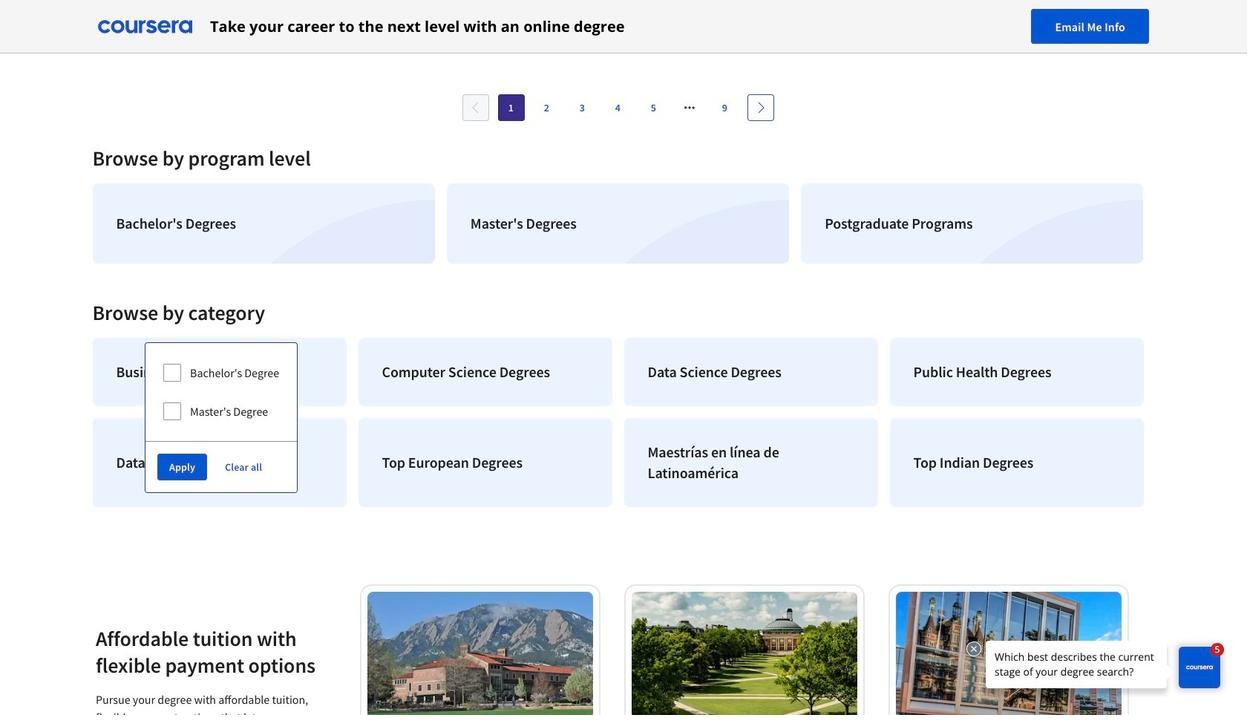 Task type: locate. For each thing, give the bounding box(es) containing it.
1 vertical spatial list
[[87, 332, 1150, 513]]

2 list from the top
[[87, 332, 1150, 513]]

actions toolbar
[[146, 441, 297, 492]]

list
[[87, 177, 1150, 270], [87, 332, 1150, 513]]

0 vertical spatial list
[[87, 177, 1150, 270]]

options list list box
[[146, 343, 297, 441]]



Task type: vqa. For each thing, say whether or not it's contained in the screenshot.
2nd 14 videos from the bottom
no



Task type: describe. For each thing, give the bounding box(es) containing it.
coursera image
[[98, 14, 192, 38]]

go to next page image
[[755, 102, 767, 114]]

1 list from the top
[[87, 177, 1150, 270]]



